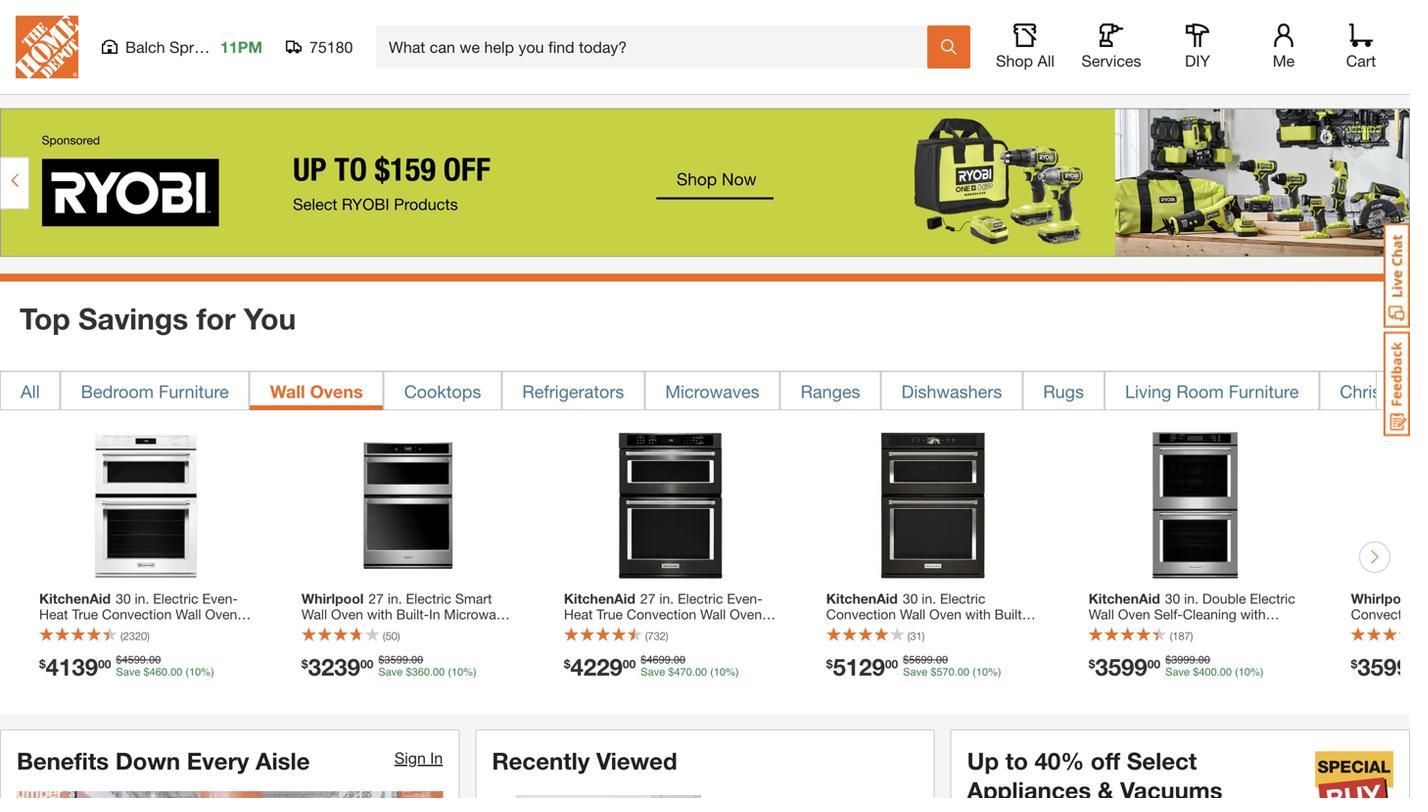 Task type: locate. For each thing, give the bounding box(es) containing it.
0 horizontal spatial even-
[[202, 591, 238, 607]]

30 inside '30 in. double electric wall oven self-cleaning with convection in stainless steel'
[[1165, 591, 1181, 607]]

%) inside $ 4139 00 $ 4599 . 00 save $ 460 . 00 ( 10 %)
[[201, 666, 214, 678]]

10 inside the $ 3239 00 $ 3599 . 00 save $ 360 . 00 ( 10 %)
[[452, 666, 464, 678]]

1 ) from the left
[[147, 630, 150, 642]]

10 right the 460
[[189, 666, 201, 678]]

2 save from the left
[[378, 666, 403, 678]]

convection up ( 2320 )
[[102, 606, 172, 622]]

true up 4229
[[597, 606, 623, 622]]

in left ( 2320 )
[[101, 622, 112, 638]]

3 save from the left
[[641, 666, 665, 678]]

whirlpool up '$ 3599'
[[1351, 591, 1410, 607]]

( 31 )
[[908, 630, 925, 642]]

diy button
[[1167, 24, 1229, 71]]

10 for 4229
[[714, 666, 726, 678]]

0 horizontal spatial stainless
[[427, 622, 482, 638]]

5 save from the left
[[1166, 666, 1190, 678]]

3999
[[1172, 654, 1196, 666]]

2 even- from the left
[[727, 591, 763, 607]]

in. up ( 732 )
[[660, 591, 674, 607]]

steel left ( 50 )
[[302, 638, 333, 654]]

2 kitchenaid from the left
[[564, 591, 636, 607]]

stainless down the smart
[[427, 622, 482, 638]]

shop all
[[996, 51, 1055, 70]]

1 vertical spatial all
[[21, 381, 40, 402]]

even- up black
[[727, 591, 763, 607]]

christma button
[[1320, 371, 1410, 410]]

. right 3999
[[1217, 666, 1220, 678]]

heat up 4229
[[564, 606, 593, 622]]

5 %) from the left
[[1251, 666, 1264, 678]]

%) for 3239
[[464, 666, 477, 678]]

built- for 4229
[[593, 622, 626, 638]]

2 27 from the left
[[641, 591, 656, 607]]

even- inside the '30 in. electric even- heat true convection wall oven with built-in microwave in white'
[[202, 591, 238, 607]]

2 horizontal spatial convection
[[1089, 622, 1159, 638]]

2 true from the left
[[597, 606, 623, 622]]

cart
[[1347, 51, 1376, 70]]

in. inside '30 in. double electric wall oven self-cleaning with convection in stainless steel'
[[1184, 591, 1199, 607]]

save
[[116, 666, 141, 678], [378, 666, 403, 678], [641, 666, 665, 678], [903, 666, 928, 678], [1166, 666, 1190, 678]]

sign
[[395, 749, 426, 767]]

true inside the '30 in. electric even- heat true convection wall oven with built-in microwave in white'
[[72, 606, 98, 622]]

built-
[[396, 606, 429, 622], [68, 622, 101, 638], [593, 622, 626, 638]]

1 oven from the left
[[205, 606, 237, 622]]

1 horizontal spatial 3599
[[1095, 653, 1148, 681]]

microwave inside the '30 in. electric even- heat true convection wall oven with built-in microwave in white'
[[116, 622, 183, 638]]

in. inside 27 in. electric smart wall oven with built-in microwave with touchscreen in stainless steel
[[388, 591, 402, 607]]

in left ( 732 )
[[626, 622, 637, 638]]

27 up ( 732 )
[[641, 591, 656, 607]]

) up 5699 on the bottom right
[[922, 630, 925, 642]]

10 for 4139
[[189, 666, 201, 678]]

%) right 570
[[988, 666, 1002, 678]]

save inside $ 3599 00 $ 3999 . 00 save $ 400 . 00 ( 10 %)
[[1166, 666, 1190, 678]]

4 save from the left
[[903, 666, 928, 678]]

convection for 4139
[[102, 606, 172, 622]]

%)
[[201, 666, 214, 678], [464, 666, 477, 678], [726, 666, 739, 678], [988, 666, 1002, 678], [1251, 666, 1264, 678]]

0 vertical spatial all
[[1038, 51, 1055, 70]]

furniture down for in the top of the page
[[159, 381, 229, 402]]

convection inside '30 in. double electric wall oven self-cleaning with convection in stainless steel'
[[1089, 622, 1159, 638]]

1 in. from the left
[[135, 591, 149, 607]]

built- up 4229
[[593, 622, 626, 638]]

1 even- from the left
[[202, 591, 238, 607]]

convection
[[102, 606, 172, 622], [627, 606, 697, 622], [1089, 622, 1159, 638]]

electric for 4139
[[153, 591, 198, 607]]

1 electric from the left
[[153, 591, 198, 607]]

1 horizontal spatial microwave
[[444, 606, 511, 622]]

stainless up 3999
[[1177, 622, 1232, 638]]

( inside $ 5129 00 $ 5699 . 00 save $ 570 . 00 ( 10 %)
[[973, 666, 976, 678]]

4 10 from the left
[[976, 666, 988, 678]]

in left white
[[186, 622, 197, 638]]

27 in. electric smart wall oven with built-in microwave with touchscreen in stainless steel
[[302, 591, 511, 654]]

1 27 from the left
[[369, 591, 384, 607]]

kitchenaid for 4229
[[564, 591, 636, 607]]

4 in. from the left
[[1184, 591, 1199, 607]]

1 horizontal spatial whirlpool
[[1351, 591, 1410, 607]]

convection inside the '30 in. electric even- heat true convection wall oven with built-in microwave in white'
[[102, 606, 172, 622]]

microwave
[[444, 606, 511, 622], [116, 622, 183, 638], [641, 622, 708, 638]]

. left the 400
[[1196, 654, 1199, 666]]

save left 570
[[903, 666, 928, 678]]

10 right the 400
[[1239, 666, 1251, 678]]

( right 570
[[973, 666, 976, 678]]

with right "cleaning"
[[1241, 606, 1266, 622]]

%) for 4229
[[726, 666, 739, 678]]

1 true from the left
[[72, 606, 98, 622]]

( 187 )
[[1170, 630, 1193, 642]]

all down top
[[21, 381, 40, 402]]

2 30 from the left
[[1165, 591, 1181, 607]]

) up the $ 3239 00 $ 3599 . 00 save $ 360 . 00 ( 10 %)
[[397, 630, 400, 642]]

white
[[201, 622, 236, 638]]

4139
[[46, 653, 98, 681]]

1 kitchenaid from the left
[[39, 591, 111, 607]]

. left the 460
[[146, 654, 149, 666]]

75180 button
[[286, 37, 354, 57]]

570
[[937, 666, 955, 678]]

all inside button
[[21, 381, 40, 402]]

whirlpool up the touchscreen
[[302, 591, 364, 607]]

) up the 460
[[147, 630, 150, 642]]

4 %) from the left
[[988, 666, 1002, 678]]

in. up 50 at left bottom
[[388, 591, 402, 607]]

in. inside 27 in. electric even- heat true convection wall oven with built-in microwave in black stainless
[[660, 591, 674, 607]]

save left 470
[[641, 666, 665, 678]]

all right shop
[[1038, 51, 1055, 70]]

convection up 732
[[627, 606, 697, 622]]

with up "4139"
[[39, 622, 65, 638]]

11pm
[[220, 38, 262, 56]]

in. for 3239
[[388, 591, 402, 607]]

even-
[[202, 591, 238, 607], [727, 591, 763, 607]]

0 horizontal spatial 3599
[[384, 654, 408, 666]]

3 %) from the left
[[726, 666, 739, 678]]

%) right 360
[[464, 666, 477, 678]]

self-
[[1154, 606, 1183, 622]]

10 inside $ 5129 00 $ 5699 . 00 save $ 570 . 00 ( 10 %)
[[976, 666, 988, 678]]

oven inside 27 in. electric even- heat true convection wall oven with built-in microwave in black stainless
[[730, 606, 762, 622]]

4 kitchenaid from the left
[[1089, 591, 1160, 607]]

built- inside 27 in. electric even- heat true convection wall oven with built-in microwave in black stainless
[[593, 622, 626, 638]]

2 oven from the left
[[331, 606, 363, 622]]

( right the 460
[[186, 666, 189, 678]]

4 ) from the left
[[922, 630, 925, 642]]

heat
[[39, 606, 68, 622], [564, 606, 593, 622]]

for
[[196, 301, 236, 336]]

0 horizontal spatial steel
[[302, 638, 333, 654]]

save for 4229
[[641, 666, 665, 678]]

heat inside the '30 in. electric even- heat true convection wall oven with built-in microwave in white'
[[39, 606, 68, 622]]

oven inside 27 in. electric smart wall oven with built-in microwave with touchscreen in stainless steel
[[331, 606, 363, 622]]

1 horizontal spatial all
[[1038, 51, 1055, 70]]

save inside $ 5129 00 $ 5699 . 00 save $ 570 . 00 ( 10 %)
[[903, 666, 928, 678]]

00
[[149, 654, 161, 666], [411, 654, 423, 666], [674, 654, 686, 666], [936, 654, 948, 666], [1199, 654, 1211, 666], [98, 657, 111, 671], [360, 657, 374, 671], [623, 657, 636, 671], [885, 657, 898, 671], [1148, 657, 1161, 671], [171, 666, 183, 678], [433, 666, 445, 678], [695, 666, 707, 678], [958, 666, 970, 678], [1220, 666, 1232, 678]]

%) down black
[[726, 666, 739, 678]]

3 10 from the left
[[714, 666, 726, 678]]

2 %) from the left
[[464, 666, 477, 678]]

special buy logo image
[[1315, 750, 1394, 798]]

( right the 400
[[1235, 666, 1239, 678]]

living room furniture
[[1125, 381, 1299, 402]]

microwaves button
[[645, 371, 780, 410]]

heat inside 27 in. electric even- heat true convection wall oven with built-in microwave in black stainless
[[564, 606, 593, 622]]

1 save from the left
[[116, 666, 141, 678]]

10 inside $ 4139 00 $ 4599 . 00 save $ 460 . 00 ( 10 %)
[[189, 666, 201, 678]]

4 electric from the left
[[1250, 591, 1296, 607]]

27 inside 27 in. electric smart wall oven with built-in microwave with touchscreen in stainless steel
[[369, 591, 384, 607]]

4 oven from the left
[[1118, 606, 1151, 622]]

27 in. electric smart wall oven with built-in microwave with touchscreen in stainless steel image
[[333, 430, 484, 581]]

stainless inside 27 in. electric even- heat true convection wall oven with built-in microwave in black stainless
[[564, 638, 619, 654]]

1 horizontal spatial stainless
[[564, 638, 619, 654]]

stainless
[[427, 622, 482, 638], [1177, 622, 1232, 638], [564, 638, 619, 654]]

0 horizontal spatial whirlpool
[[302, 591, 364, 607]]

5 10 from the left
[[1239, 666, 1251, 678]]

1 furniture from the left
[[159, 381, 229, 402]]

wall ovens button
[[249, 371, 384, 410]]

steel inside '30 in. double electric wall oven self-cleaning with convection in stainless steel'
[[1236, 622, 1267, 638]]

save inside the $ 3239 00 $ 3599 . 00 save $ 360 . 00 ( 10 %)
[[378, 666, 403, 678]]

%) inside $ 3599 00 $ 3999 . 00 save $ 400 . 00 ( 10 %)
[[1251, 666, 1264, 678]]

all button
[[0, 371, 60, 410]]

2 electric from the left
[[406, 591, 451, 607]]

true for 4139
[[72, 606, 98, 622]]

27 up the touchscreen
[[369, 591, 384, 607]]

save left the 400
[[1166, 666, 1190, 678]]

top savings for you
[[20, 301, 296, 336]]

steel
[[1236, 622, 1267, 638], [302, 638, 333, 654]]

%) right the 400
[[1251, 666, 1264, 678]]

wall
[[270, 381, 305, 402], [176, 606, 201, 622], [302, 606, 327, 622], [700, 606, 726, 622], [1089, 606, 1115, 622]]

2 furniture from the left
[[1229, 381, 1299, 402]]

5
[[1350, 72, 1360, 93]]

3 ) from the left
[[666, 630, 669, 642]]

all inside "button"
[[1038, 51, 1055, 70]]

4229
[[571, 653, 623, 681]]

rugs button
[[1023, 371, 1105, 410]]

30
[[116, 591, 131, 607], [1165, 591, 1181, 607]]

1 horizontal spatial heat
[[564, 606, 593, 622]]

sign in card banner image
[[17, 791, 443, 798]]

top
[[20, 301, 70, 336]]

3599
[[1095, 653, 1148, 681], [1358, 653, 1410, 681], [384, 654, 408, 666]]

3 in from the left
[[711, 622, 722, 638]]

3 in. from the left
[[660, 591, 674, 607]]

27 inside 27 in. electric even- heat true convection wall oven with built-in microwave in black stainless
[[641, 591, 656, 607]]

30 in. electric even- heat true convection wall oven with built-in microwave in white
[[39, 591, 238, 638]]

( inside '$ 4229 00 $ 4699 . 00 save $ 470 . 00 ( 10 %)'
[[710, 666, 714, 678]]

built- up 50 at left bottom
[[396, 606, 429, 622]]

0 horizontal spatial all
[[21, 381, 40, 402]]

microwave inside 27 in. electric smart wall oven with built-in microwave with touchscreen in stainless steel
[[444, 606, 511, 622]]

in. up ( 2320 )
[[135, 591, 149, 607]]

built- up "4139"
[[68, 622, 101, 638]]

vacuums
[[1121, 776, 1223, 798]]

1 10 from the left
[[189, 666, 201, 678]]

2 horizontal spatial stainless
[[1177, 622, 1232, 638]]

( up the 4599
[[120, 630, 123, 642]]

with
[[367, 606, 393, 622], [1241, 606, 1266, 622], [39, 622, 65, 638], [302, 622, 327, 638], [564, 622, 589, 638]]

0 horizontal spatial true
[[72, 606, 98, 622]]

the home depot logo image
[[16, 16, 78, 78]]

10 right 470
[[714, 666, 726, 678]]

with inside the '30 in. electric even- heat true convection wall oven with built-in microwave in white'
[[39, 622, 65, 638]]

electric
[[153, 591, 198, 607], [406, 591, 451, 607], [678, 591, 723, 607], [1250, 591, 1296, 607]]

aisle
[[256, 747, 310, 775]]

true
[[72, 606, 98, 622], [597, 606, 623, 622]]

microwave inside 27 in. electric even- heat true convection wall oven with built-in microwave in black stainless
[[641, 622, 708, 638]]

5 ) from the left
[[1191, 630, 1193, 642]]

in right 50 at left bottom
[[412, 622, 423, 638]]

save for 5129
[[903, 666, 928, 678]]

stainless left 732
[[564, 638, 619, 654]]

sign in link
[[395, 749, 443, 767]]

in. for 3599
[[1184, 591, 1199, 607]]

recently
[[492, 747, 590, 775]]

1 / 5
[[1334, 72, 1360, 93]]

30 in. double electric wall oven self-cleaning with convection in stainless steel image
[[1120, 430, 1271, 581]]

convection inside 27 in. electric even- heat true convection wall oven with built-in microwave in black stainless
[[627, 606, 697, 622]]

in. right "self-"
[[1184, 591, 1199, 607]]

( up the $ 3239 00 $ 3599 . 00 save $ 360 . 00 ( 10 %)
[[383, 630, 386, 642]]

image for 30nov2023-hp-bau-mw44-45 image
[[0, 0, 1410, 52]]

0 horizontal spatial heat
[[39, 606, 68, 622]]

30 up ( 2320 )
[[116, 591, 131, 607]]

0 horizontal spatial built-
[[68, 622, 101, 638]]

%) inside '$ 4229 00 $ 4699 . 00 save $ 470 . 00 ( 10 %)'
[[726, 666, 739, 678]]

stainless inside '30 in. double electric wall oven self-cleaning with convection in stainless steel'
[[1177, 622, 1232, 638]]

save left the 460
[[116, 666, 141, 678]]

1 30 from the left
[[116, 591, 131, 607]]

3 oven from the left
[[730, 606, 762, 622]]

4699
[[647, 654, 671, 666]]

1 horizontal spatial even-
[[727, 591, 763, 607]]

$
[[116, 654, 122, 666], [378, 654, 384, 666], [641, 654, 647, 666], [903, 654, 909, 666], [1166, 654, 1172, 666], [39, 657, 46, 671], [302, 657, 308, 671], [564, 657, 571, 671], [826, 657, 833, 671], [1089, 657, 1095, 671], [1351, 657, 1358, 671], [144, 666, 150, 678], [406, 666, 412, 678], [668, 666, 674, 678], [931, 666, 937, 678], [1193, 666, 1199, 678]]

electric inside 27 in. electric even- heat true convection wall oven with built-in microwave in black stainless
[[678, 591, 723, 607]]

in
[[186, 622, 197, 638], [412, 622, 423, 638], [711, 622, 722, 638], [1163, 622, 1173, 638]]

smart
[[455, 591, 492, 607]]

30 inside the '30 in. electric even- heat true convection wall oven with built-in microwave in white'
[[116, 591, 131, 607]]

live chat image
[[1384, 223, 1410, 328]]

1 horizontal spatial convection
[[627, 606, 697, 622]]

2 horizontal spatial 3599
[[1358, 653, 1410, 681]]

benefits
[[17, 747, 109, 775]]

electric inside the '30 in. electric even- heat true convection wall oven with built-in microwave in white'
[[153, 591, 198, 607]]

0 horizontal spatial furniture
[[159, 381, 229, 402]]

1 whirlpool from the left
[[302, 591, 364, 607]]

470
[[674, 666, 692, 678]]

3 electric from the left
[[678, 591, 723, 607]]

( right 360
[[448, 666, 452, 678]]

in. inside the '30 in. electric even- heat true convection wall oven with built-in microwave in white'
[[135, 591, 149, 607]]

in left the smart
[[429, 606, 440, 622]]

10 inside '$ 4229 00 $ 4699 . 00 save $ 470 . 00 ( 10 %)'
[[714, 666, 726, 678]]

save inside '$ 4229 00 $ 4699 . 00 save $ 470 . 00 ( 10 %)'
[[641, 666, 665, 678]]

%) inside $ 5129 00 $ 5699 . 00 save $ 570 . 00 ( 10 %)
[[988, 666, 1002, 678]]

. left 570
[[933, 654, 936, 666]]

in up 3999
[[1163, 622, 1173, 638]]

in inside 27 in. electric smart wall oven with built-in microwave with touchscreen in stainless steel
[[412, 622, 423, 638]]

1 horizontal spatial true
[[597, 606, 623, 622]]

( 50 )
[[383, 630, 400, 642]]

2 in from the left
[[412, 622, 423, 638]]

next arrow image
[[1385, 381, 1401, 400]]

( up 4699
[[645, 630, 648, 642]]

2 in. from the left
[[388, 591, 402, 607]]

1 %) from the left
[[201, 666, 214, 678]]

1 horizontal spatial 30
[[1165, 591, 1181, 607]]

all
[[1038, 51, 1055, 70], [21, 381, 40, 402]]

10 inside $ 3599 00 $ 3999 . 00 save $ 400 . 00 ( 10 %)
[[1239, 666, 1251, 678]]

bedroom furniture button
[[60, 371, 249, 410]]

save inside $ 4139 00 $ 4599 . 00 save $ 460 . 00 ( 10 %)
[[116, 666, 141, 678]]

oven inside the '30 in. electric even- heat true convection wall oven with built-in microwave in white'
[[205, 606, 237, 622]]

appliances
[[967, 776, 1091, 798]]

in left black
[[711, 622, 722, 638]]

furniture right room at the right of page
[[1229, 381, 1299, 402]]

10
[[189, 666, 201, 678], [452, 666, 464, 678], [714, 666, 726, 678], [976, 666, 988, 678], [1239, 666, 1251, 678]]

2 10 from the left
[[452, 666, 464, 678]]

save left 360
[[378, 666, 403, 678]]

2 heat from the left
[[564, 606, 593, 622]]

1 horizontal spatial 27
[[641, 591, 656, 607]]

1 horizontal spatial steel
[[1236, 622, 1267, 638]]

1 in from the left
[[186, 622, 197, 638]]

( right 470
[[710, 666, 714, 678]]

down
[[115, 747, 180, 775]]

) up 4699
[[666, 630, 669, 642]]

electric for 3239
[[406, 591, 451, 607]]

30 up '( 187 )'
[[1165, 591, 1181, 607]]

ranges
[[801, 381, 861, 402]]

even- up white
[[202, 591, 238, 607]]

wall inside 27 in. electric smart wall oven with built-in microwave with touchscreen in stainless steel
[[302, 606, 327, 622]]

) for 4139
[[147, 630, 150, 642]]

in.
[[135, 591, 149, 607], [388, 591, 402, 607], [660, 591, 674, 607], [1184, 591, 1199, 607]]

0 horizontal spatial 27
[[369, 591, 384, 607]]

%) inside the $ 3239 00 $ 3599 . 00 save $ 360 . 00 ( 10 %)
[[464, 666, 477, 678]]

furniture
[[159, 381, 229, 402], [1229, 381, 1299, 402]]

%) down white
[[201, 666, 214, 678]]

0 horizontal spatial microwave
[[116, 622, 183, 638]]

2 horizontal spatial microwave
[[641, 622, 708, 638]]

0 horizontal spatial convection
[[102, 606, 172, 622]]

$ 3599
[[1351, 653, 1410, 681]]

convection left '( 187 )'
[[1089, 622, 1159, 638]]

2 ) from the left
[[397, 630, 400, 642]]

1 horizontal spatial built-
[[396, 606, 429, 622]]

10 right 570
[[976, 666, 988, 678]]

1 horizontal spatial furniture
[[1229, 381, 1299, 402]]

3 kitchenaid from the left
[[826, 591, 898, 607]]

heat up "4139"
[[39, 606, 68, 622]]

true up "4139"
[[72, 606, 98, 622]]

50
[[386, 630, 397, 642]]

) for 5129
[[922, 630, 925, 642]]

with up 4229
[[564, 622, 589, 638]]

0 horizontal spatial 30
[[116, 591, 131, 607]]

true inside 27 in. electric even- heat true convection wall oven with built-in microwave in black stainless
[[597, 606, 623, 622]]

4 in from the left
[[1163, 622, 1173, 638]]

) up 3999
[[1191, 630, 1193, 642]]

steel down double
[[1236, 622, 1267, 638]]

steel inside 27 in. electric smart wall oven with built-in microwave with touchscreen in stainless steel
[[302, 638, 333, 654]]

10 right 360
[[452, 666, 464, 678]]

built- inside the '30 in. electric even- heat true convection wall oven with built-in microwave in white'
[[68, 622, 101, 638]]

even- inside 27 in. electric even- heat true convection wall oven with built-in microwave in black stainless
[[727, 591, 763, 607]]

2 horizontal spatial built-
[[593, 622, 626, 638]]

in inside 27 in. electric smart wall oven with built-in microwave with touchscreen in stainless steel
[[429, 606, 440, 622]]

. left 470
[[671, 654, 674, 666]]

1 heat from the left
[[39, 606, 68, 622]]

.
[[146, 654, 149, 666], [408, 654, 411, 666], [671, 654, 674, 666], [933, 654, 936, 666], [1196, 654, 1199, 666], [168, 666, 171, 678], [430, 666, 433, 678], [692, 666, 695, 678], [955, 666, 958, 678], [1217, 666, 1220, 678]]

in. for 4229
[[660, 591, 674, 607]]

%) for 3599
[[1251, 666, 1264, 678]]

electric inside 27 in. electric smart wall oven with built-in microwave with touchscreen in stainless steel
[[406, 591, 451, 607]]

3599 inside the $ 3239 00 $ 3599 . 00 save $ 360 . 00 ( 10 %)
[[384, 654, 408, 666]]



Task type: vqa. For each thing, say whether or not it's contained in the screenshot.
3599 for $ 3599 00 $ 3999 . 00 Save $ 400 . 00 ( 10 %)
yes



Task type: describe. For each thing, give the bounding box(es) containing it.
) for 4229
[[666, 630, 669, 642]]

$ 5129 00 $ 5699 . 00 save $ 570 . 00 ( 10 %)
[[826, 653, 1002, 681]]

30 in. double electric wall oven self-cleaning with convection in stainless steel
[[1089, 591, 1296, 638]]

off
[[1091, 747, 1121, 775]]

&
[[1098, 776, 1114, 798]]

bedroom
[[81, 381, 154, 402]]

27 in. electric smart convection wall oven with touchscreen and air fry, when connection in stainless steel image
[[1382, 430, 1410, 581]]

cleaning
[[1183, 606, 1237, 622]]

$ inside '$ 3599'
[[1351, 657, 1358, 671]]

built- inside 27 in. electric smart wall oven with built-in microwave with touchscreen in stainless steel
[[396, 606, 429, 622]]

$ 3599 00 $ 3999 . 00 save $ 400 . 00 ( 10 %)
[[1089, 653, 1264, 681]]

wall inside '30 in. double electric wall oven self-cleaning with convection in stainless steel'
[[1089, 606, 1115, 622]]

room
[[1177, 381, 1224, 402]]

save for 4139
[[116, 666, 141, 678]]

27 for 3239
[[369, 591, 384, 607]]

benefits down every aisle
[[17, 747, 310, 775]]

27 in. electric even- heat true convection wall oven with built-in microwave in black stainless
[[564, 591, 763, 654]]

( 2320 )
[[120, 630, 150, 642]]

%) for 4139
[[201, 666, 214, 678]]

dishwashers button
[[881, 371, 1023, 410]]

in inside '30 in. double electric wall oven self-cleaning with convection in stainless steel'
[[1163, 622, 1173, 638]]

360
[[412, 666, 430, 678]]

viewed
[[596, 747, 677, 775]]

sign in
[[395, 749, 443, 767]]

10 for 3239
[[452, 666, 464, 678]]

with inside 27 in. electric even- heat true convection wall oven with built-in microwave in black stainless
[[564, 622, 589, 638]]

diy
[[1185, 51, 1211, 70]]

in inside the '30 in. electric even- heat true convection wall oven with built-in microwave in white'
[[186, 622, 197, 638]]

kitchenaid link
[[826, 591, 1040, 669]]

in. for 4139
[[135, 591, 149, 607]]

30 in. electric convection wall oven with built-in microwave and powered attachments in printshield black stainless image
[[857, 430, 1009, 581]]

kitchenaid for 4139
[[39, 591, 111, 607]]

( up 5699 on the bottom right
[[908, 630, 910, 642]]

electric inside '30 in. double electric wall oven self-cleaning with convection in stainless steel'
[[1250, 591, 1296, 607]]

built- for 4139
[[68, 622, 101, 638]]

3239
[[308, 653, 360, 681]]

wall inside the '30 in. electric even- heat true convection wall oven with built-in microwave in white'
[[176, 606, 201, 622]]

$ 3239 00 $ 3599 . 00 save $ 360 . 00 ( 10 %)
[[302, 653, 477, 681]]

27 for 4229
[[641, 591, 656, 607]]

microwave for 4139
[[116, 622, 183, 638]]

) for 3599
[[1191, 630, 1193, 642]]

living
[[1125, 381, 1172, 402]]

cart link
[[1340, 24, 1383, 71]]

save for 3599
[[1166, 666, 1190, 678]]

dishwashers
[[902, 381, 1002, 402]]

whirlpool link
[[1351, 591, 1410, 654]]

savings
[[78, 301, 188, 336]]

. right the 4599
[[168, 666, 171, 678]]

to
[[1006, 747, 1028, 775]]

400
[[1199, 666, 1217, 678]]

heat for 4229
[[564, 606, 593, 622]]

wall inside 27 in. electric even- heat true convection wall oven with built-in microwave in black stainless
[[700, 606, 726, 622]]

5699
[[909, 654, 933, 666]]

stainless inside 27 in. electric smart wall oven with built-in microwave with touchscreen in stainless steel
[[427, 622, 482, 638]]

3599 for $ 3599 00 $ 3999 . 00 save $ 400 . 00 ( 10 %)
[[1095, 653, 1148, 681]]

true for 4229
[[597, 606, 623, 622]]

12 in. medium to firm gel memory foam tight top queen mattress, oeko-tex standard 100 certification mattresses image
[[516, 795, 701, 798]]

$ 4139 00 $ 4599 . 00 save $ 460 . 00 ( 10 %)
[[39, 653, 214, 681]]

187
[[1173, 630, 1191, 642]]

up
[[967, 747, 999, 775]]

( 732 )
[[645, 630, 669, 642]]

What can we help you find today? search field
[[389, 26, 927, 68]]

heat for 4139
[[39, 606, 68, 622]]

microwave for 4229
[[641, 622, 708, 638]]

balch springs 11pm
[[125, 38, 262, 56]]

. right 5699 on the bottom right
[[955, 666, 958, 678]]

double
[[1203, 591, 1246, 607]]

electric for 4229
[[678, 591, 723, 607]]

with up 3239
[[302, 622, 327, 638]]

oven inside '30 in. double electric wall oven self-cleaning with convection in stainless steel'
[[1118, 606, 1151, 622]]

in inside 27 in. electric even- heat true convection wall oven with built-in microwave in black stainless
[[626, 622, 637, 638]]

2 whirlpool from the left
[[1351, 591, 1410, 607]]

select
[[1127, 747, 1197, 775]]

shop all button
[[994, 24, 1057, 71]]

( inside $ 3599 00 $ 3999 . 00 save $ 400 . 00 ( 10 %)
[[1235, 666, 1239, 678]]

30 in. electric even-heat true convection wall oven with built-in microwave in white image
[[70, 430, 222, 581]]

1
[[1334, 72, 1344, 93]]

refrigerators button
[[502, 371, 645, 410]]

460
[[150, 666, 168, 678]]

( down "self-"
[[1170, 630, 1173, 642]]

. down 27 in. electric smart wall oven with built-in microwave with touchscreen in stainless steel
[[430, 666, 433, 678]]

40%
[[1035, 747, 1085, 775]]

5129
[[833, 653, 885, 681]]

even- for 4139
[[202, 591, 238, 607]]

save for 3239
[[378, 666, 403, 678]]

$ 4229 00 $ 4699 . 00 save $ 470 . 00 ( 10 %)
[[564, 653, 739, 681]]

ovens
[[310, 381, 363, 402]]

convection for 4229
[[627, 606, 697, 622]]

feedback link image
[[1384, 331, 1410, 437]]

31
[[910, 630, 922, 642]]

springs
[[169, 38, 223, 56]]

75180
[[309, 38, 353, 56]]

3599 for $ 3599
[[1358, 653, 1410, 681]]

shop
[[996, 51, 1033, 70]]

touchscreen
[[331, 622, 409, 638]]

refrigerators
[[522, 381, 624, 402]]

balch
[[125, 38, 165, 56]]

. right 4699
[[692, 666, 695, 678]]

27 in. electric even-heat true convection wall oven with built-in microwave in black stainless image
[[595, 430, 747, 581]]

recently viewed
[[492, 747, 677, 775]]

wall inside wall ovens "button"
[[270, 381, 305, 402]]

bedroom furniture
[[81, 381, 229, 402]]

30 for 3599
[[1165, 591, 1181, 607]]

%) for 5129
[[988, 666, 1002, 678]]

30 for 4139
[[116, 591, 131, 607]]

with up 50 at left bottom
[[367, 606, 393, 622]]

services button
[[1080, 24, 1143, 71]]

cooktops button
[[384, 371, 502, 410]]

) for 3239
[[397, 630, 400, 642]]

up to 40% off select appliances & vacuums
[[967, 747, 1223, 798]]

10 for 5129
[[976, 666, 988, 678]]

4599
[[122, 654, 146, 666]]

with inside '30 in. double electric wall oven self-cleaning with convection in stainless steel'
[[1241, 606, 1266, 622]]

cooktops
[[404, 381, 481, 402]]

kitchenaid for 3599
[[1089, 591, 1160, 607]]

10 for 3599
[[1239, 666, 1251, 678]]

ranges button
[[780, 371, 881, 410]]

christma
[[1340, 381, 1410, 402]]

( inside the $ 3239 00 $ 3599 . 00 save $ 360 . 00 ( 10 %)
[[448, 666, 452, 678]]

in inside 27 in. electric even- heat true convection wall oven with built-in microwave in black stainless
[[711, 622, 722, 638]]

2320
[[123, 630, 147, 642]]

wall ovens
[[270, 381, 363, 402]]

services
[[1082, 51, 1142, 70]]

in right sign
[[430, 749, 443, 767]]

you
[[244, 301, 296, 336]]

in inside the '30 in. electric even- heat true convection wall oven with built-in microwave in white'
[[101, 622, 112, 638]]

even- for 4229
[[727, 591, 763, 607]]

every
[[187, 747, 249, 775]]

me
[[1273, 51, 1295, 70]]

. left 360
[[408, 654, 411, 666]]

black
[[726, 622, 760, 638]]

rugs
[[1043, 381, 1084, 402]]

( inside $ 4139 00 $ 4599 . 00 save $ 460 . 00 ( 10 %)
[[186, 666, 189, 678]]



